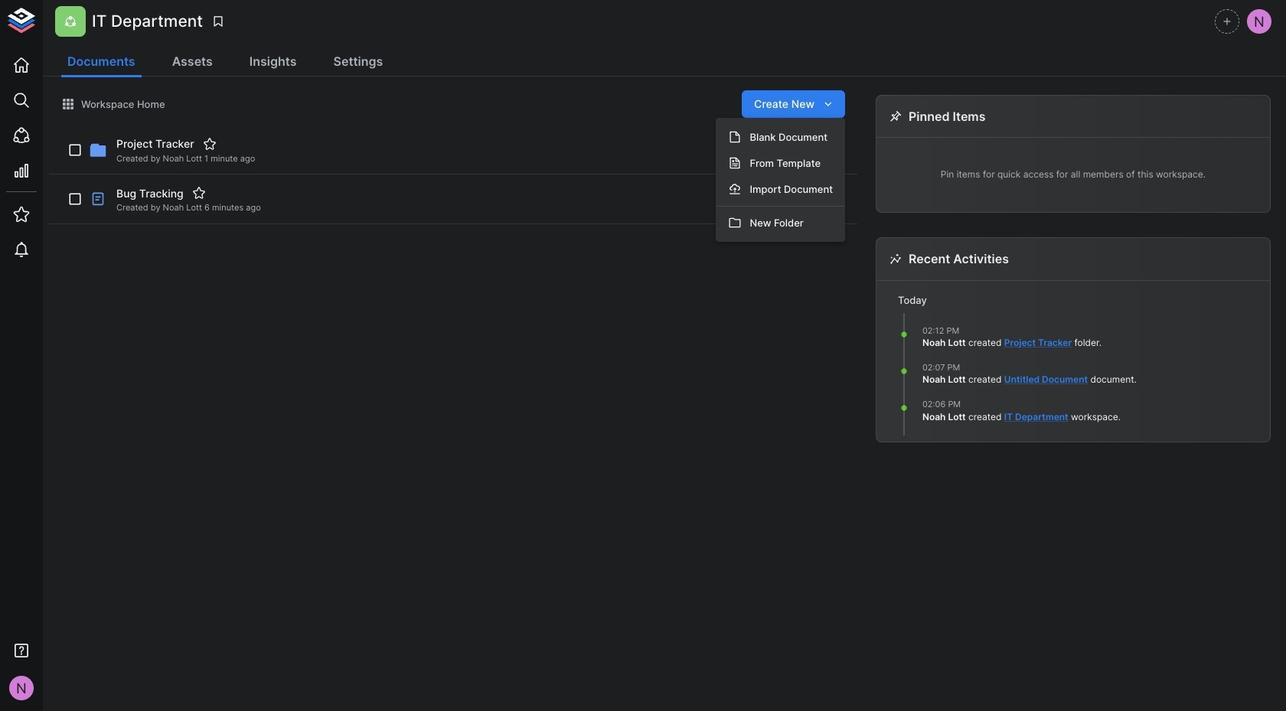 Task type: describe. For each thing, give the bounding box(es) containing it.
favorite image
[[192, 186, 206, 200]]

bookmark image
[[211, 15, 225, 28]]



Task type: vqa. For each thing, say whether or not it's contained in the screenshot.
Favorite icon to the top
yes



Task type: locate. For each thing, give the bounding box(es) containing it.
favorite image
[[203, 137, 216, 151]]



